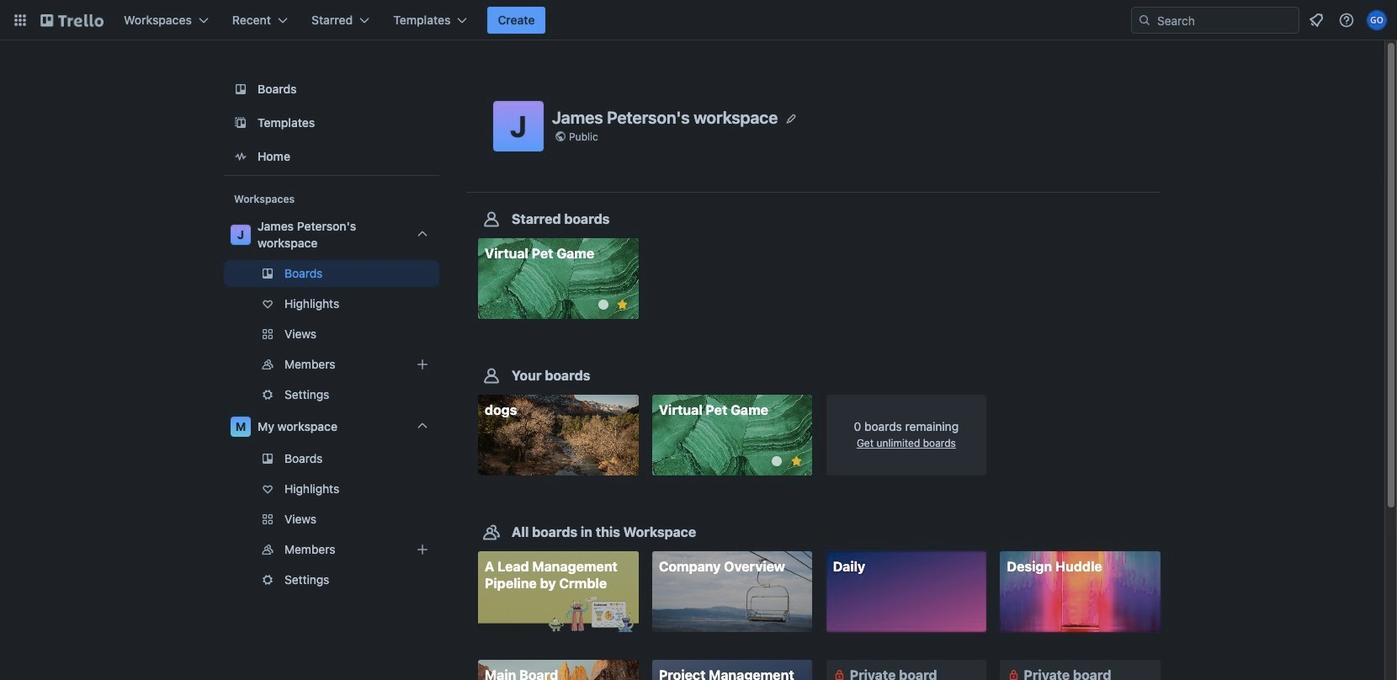 Task type: describe. For each thing, give the bounding box(es) containing it.
0 notifications image
[[1306, 10, 1326, 30]]

back to home image
[[40, 7, 104, 34]]

gary orlando (garyorlando) image
[[1367, 10, 1387, 30]]

sm image
[[1005, 666, 1022, 680]]

there is new activity on this board. image for bottommost click to unstar this board. it will be removed from your starred list. image
[[772, 456, 782, 466]]

home image
[[231, 146, 251, 167]]

there is new activity on this board. image for the left click to unstar this board. it will be removed from your starred list. image
[[598, 300, 608, 310]]

board image
[[231, 79, 251, 99]]

primary element
[[0, 0, 1397, 40]]

Search field
[[1151, 8, 1299, 32]]

template board image
[[231, 113, 251, 133]]

add image
[[412, 540, 433, 560]]



Task type: vqa. For each thing, say whether or not it's contained in the screenshot.
THE PRIMARY element
yes



Task type: locate. For each thing, give the bounding box(es) containing it.
open information menu image
[[1338, 12, 1355, 29]]

add image
[[412, 354, 433, 375]]

0 vertical spatial click to unstar this board. it will be removed from your starred list. image
[[615, 297, 630, 312]]

there is new activity on this board. image
[[598, 300, 608, 310], [772, 456, 782, 466]]

0 vertical spatial there is new activity on this board. image
[[598, 300, 608, 310]]

sm image
[[831, 666, 848, 680]]

0 horizontal spatial there is new activity on this board. image
[[598, 300, 608, 310]]

1 vertical spatial click to unstar this board. it will be removed from your starred list. image
[[789, 454, 804, 469]]

click to unstar this board. it will be removed from your starred list. image
[[615, 297, 630, 312], [789, 454, 804, 469]]

1 horizontal spatial there is new activity on this board. image
[[772, 456, 782, 466]]

0 horizontal spatial click to unstar this board. it will be removed from your starred list. image
[[615, 297, 630, 312]]

1 horizontal spatial click to unstar this board. it will be removed from your starred list. image
[[789, 454, 804, 469]]

1 vertical spatial there is new activity on this board. image
[[772, 456, 782, 466]]

search image
[[1138, 13, 1151, 27]]



